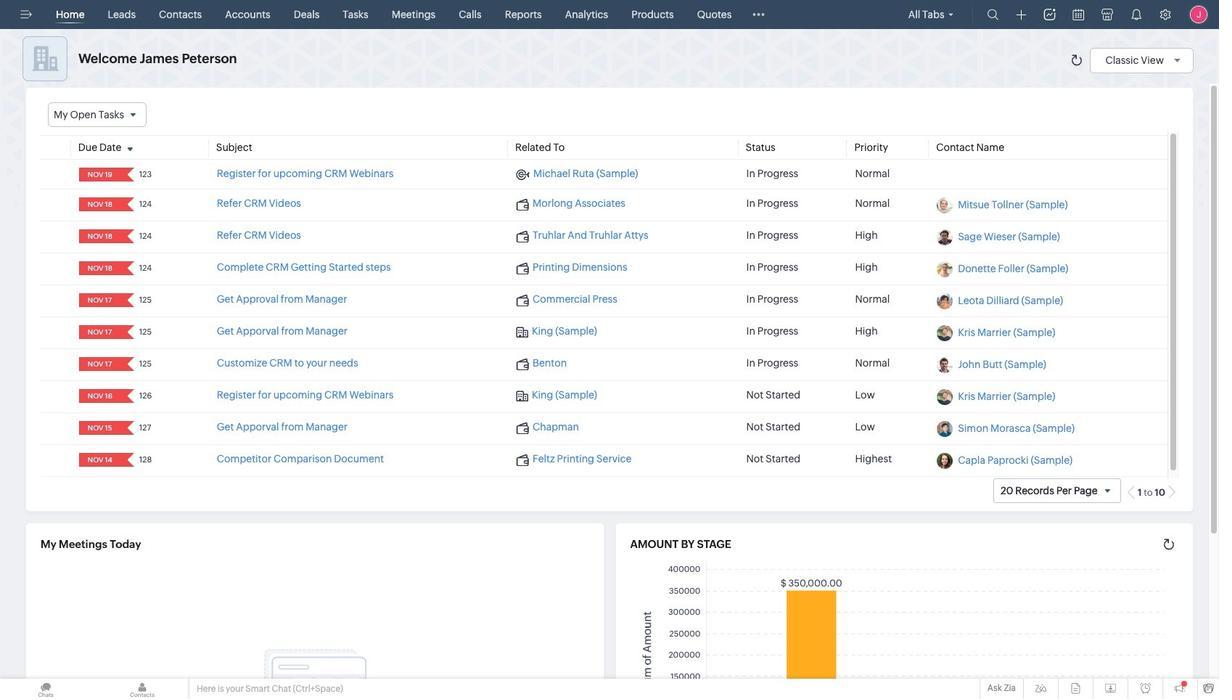 Task type: vqa. For each thing, say whether or not it's contained in the screenshot.
'Smart'
no



Task type: locate. For each thing, give the bounding box(es) containing it.
search image
[[988, 9, 999, 20]]

chats image
[[0, 679, 91, 699]]

marketplace image
[[1102, 9, 1114, 20]]

contacts image
[[97, 679, 188, 699]]

quick actions image
[[1017, 9, 1027, 20]]



Task type: describe. For each thing, give the bounding box(es) containing it.
sales motivator image
[[1044, 9, 1056, 20]]

notifications image
[[1131, 9, 1143, 20]]

calendar image
[[1074, 9, 1085, 20]]

configure settings image
[[1160, 9, 1172, 20]]



